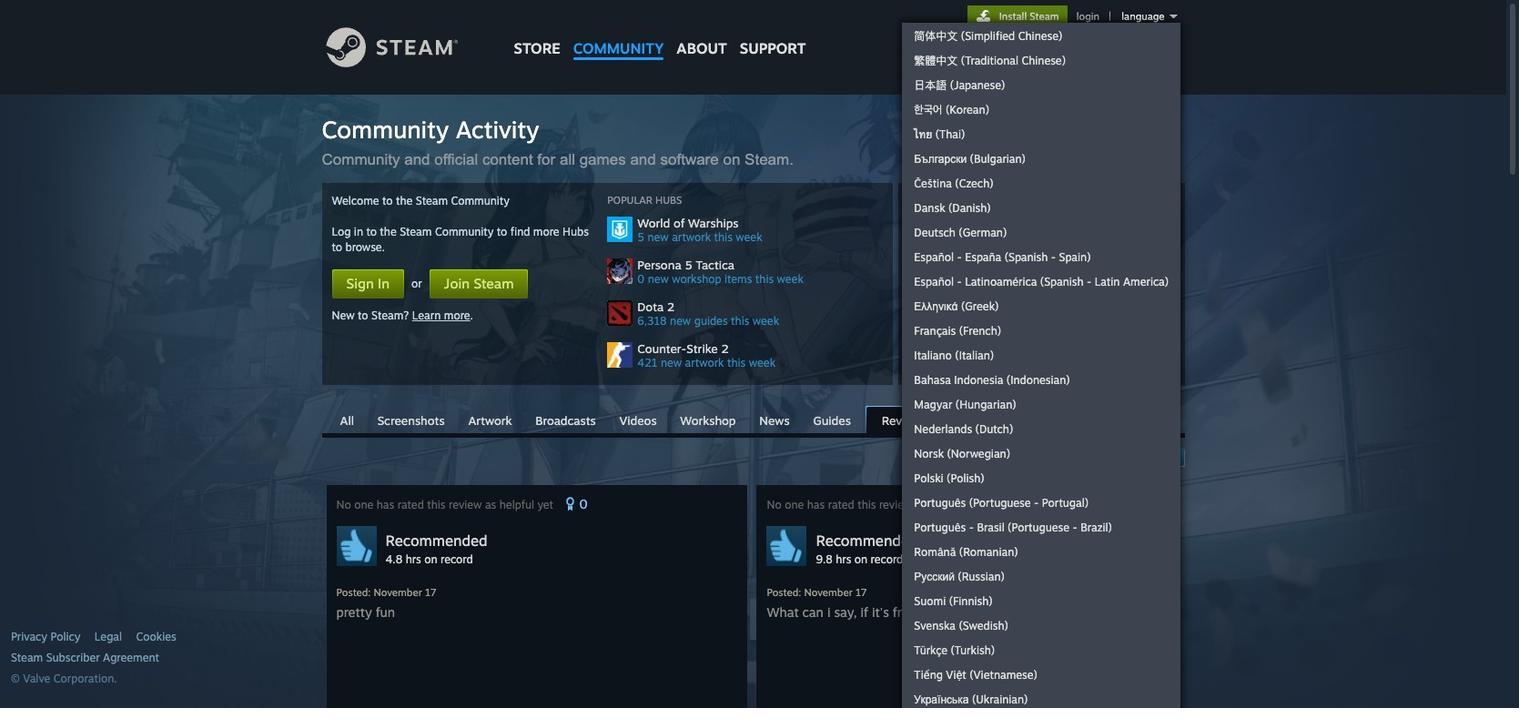 Task type: describe. For each thing, give the bounding box(es) containing it.
spain)
[[1059, 250, 1091, 264]]

about link
[[670, 0, 733, 62]]

review for can
[[879, 498, 912, 512]]

0 for what can i say, if it's from remedy it's good.
[[1010, 496, 1018, 512]]

popular hubs
[[607, 194, 682, 207]]

policy
[[50, 630, 80, 643]]

portugal)
[[1042, 496, 1089, 510]]

português for português (portuguese - portugal)
[[914, 496, 966, 510]]

world
[[637, 216, 670, 230]]

- inside português (portuguese - portugal) "link"
[[1034, 496, 1039, 510]]

new for counter-
[[661, 356, 682, 370]]

17 for fun
[[425, 586, 436, 599]]

dansk (danish) link
[[903, 196, 1180, 220]]

login link
[[1073, 10, 1103, 23]]

world of warships 5 new artwork this week
[[637, 216, 762, 244]]

(polish)
[[947, 471, 985, 485]]

counter-strike 2 link
[[637, 341, 883, 356]]

recommended 4.8 hrs on record
[[385, 532, 487, 566]]

warships
[[688, 216, 739, 230]]

2 inside dota 2 6,318 new guides this week
[[667, 299, 675, 314]]

privacy
[[11, 630, 47, 643]]

steam for install steam
[[1030, 10, 1059, 23]]

record for can
[[871, 552, 903, 566]]

(czech)
[[955, 177, 994, 190]]

yet for pretty fun
[[537, 498, 553, 512]]

persona
[[637, 258, 681, 272]]

reviews
[[882, 413, 927, 428]]

most
[[978, 450, 1009, 463]]

1 vertical spatial (portuguese
[[1008, 521, 1069, 534]]

(spanish for latinoamérica
[[1040, 275, 1084, 289]]

dansk (danish)
[[914, 201, 991, 215]]

português (portuguese - portugal) link
[[903, 491, 1180, 515]]

- left the españa
[[957, 250, 962, 264]]

sign in link
[[332, 269, 404, 299]]

- left brasil
[[969, 521, 974, 534]]

community activity community and official content for all games and software on steam.
[[322, 115, 802, 168]]

no one has rated this review as helpful yet for can
[[767, 498, 987, 512]]

this inside persona 5 tactica 0 new workshop items this week
[[755, 272, 774, 286]]

join steam link
[[429, 269, 528, 299]]

6,318
[[637, 314, 667, 328]]

bahasa indonesia (indonesian) link
[[903, 368, 1180, 392]]

한국어 (korean)
[[914, 103, 989, 117]]

(indonesian)
[[1006, 373, 1070, 387]]

steam for cookies steam subscriber agreement © valve corporation.
[[11, 651, 43, 664]]

new
[[332, 309, 355, 322]]

recommended 9.8 hrs on record
[[816, 532, 918, 566]]

broadcasts link
[[526, 407, 605, 432]]

日本語 (japanese)
[[914, 78, 1005, 92]]

no for what can i say, if it's from remedy it's good.
[[767, 498, 782, 512]]

community up log in to the steam community to find more hubs to browse.
[[451, 194, 510, 208]]

posted: for pretty
[[336, 586, 371, 599]]

latinoamérica
[[965, 275, 1037, 289]]

(swedish)
[[959, 619, 1008, 633]]

español - latinoamérica (spanish - latin america) link
[[903, 269, 1180, 294]]

browse.
[[345, 240, 385, 254]]

(hungarian)
[[956, 398, 1016, 411]]

week inside persona 5 tactica 0 new workshop items this week
[[777, 272, 804, 286]]

suomi (finnish) link
[[903, 589, 1180, 613]]

week inside 'world of warships 5 new artwork this week'
[[736, 230, 762, 244]]

videos link
[[610, 407, 666, 432]]

review for fun
[[449, 498, 482, 512]]

steam down official
[[416, 194, 448, 208]]

chinese) for 繁體中文 (traditional chinese)
[[1022, 54, 1066, 67]]

한국어 (korean) link
[[903, 97, 1180, 122]]

posted: november 17 what can i say, if it's from remedy it's good.
[[767, 586, 1028, 620]]

welcome
[[332, 194, 379, 208]]

türkçe (turkish)
[[914, 643, 995, 657]]

ไทย (thai) link
[[903, 122, 1180, 147]]

official
[[434, 151, 478, 168]]

no one has rated this review as helpful yet for fun
[[336, 498, 557, 512]]

on inside community activity community and official content for all games and software on steam.
[[723, 151, 740, 168]]

this up the recommended 9.8 hrs on record
[[858, 498, 876, 512]]

new for persona
[[648, 272, 669, 286]]

on for what can i say, if it's from remedy it's good.
[[854, 552, 868, 566]]

5 inside persona 5 tactica 0 new workshop items this week
[[685, 258, 692, 272]]

posted: november 17 pretty fun
[[336, 586, 436, 620]]

421
[[637, 356, 658, 370]]

pretty
[[336, 604, 372, 620]]

artwork for strike
[[685, 356, 724, 370]]

privacy policy link
[[11, 630, 80, 644]]

counter-
[[637, 341, 687, 356]]

november for can
[[804, 586, 853, 599]]

hrs for fun
[[406, 552, 421, 566]]

- left brazil)
[[1073, 521, 1077, 534]]

community
[[573, 39, 664, 57]]

русский (russian) link
[[903, 564, 1180, 589]]

recommended for can
[[816, 532, 918, 550]]

română (romanian)
[[914, 545, 1018, 559]]

can
[[802, 604, 824, 620]]

español - españa (spanish - spain) link
[[903, 245, 1180, 269]]

17 for can
[[855, 586, 867, 599]]

activity
[[456, 115, 539, 144]]

screenshots link
[[368, 407, 454, 432]]

find for find people
[[908, 312, 931, 325]]

1 horizontal spatial popular
[[1012, 450, 1061, 463]]

svenska (swedish)
[[914, 619, 1008, 633]]

cookies steam subscriber agreement © valve corporation.
[[11, 630, 176, 685]]

magyar (hungarian) link
[[903, 392, 1180, 417]]

日本語 (japanese) link
[[903, 73, 1180, 97]]

learn more link
[[412, 309, 470, 322]]

5 inside 'world of warships 5 new artwork this week'
[[637, 230, 644, 244]]

find
[[510, 225, 530, 238]]

português (portuguese - portugal)
[[914, 496, 1089, 510]]

(romanian)
[[959, 545, 1018, 559]]

this inside 'world of warships 5 new artwork this week'
[[714, 230, 733, 244]]

0 horizontal spatial more
[[444, 309, 470, 322]]

tiếng
[[914, 668, 943, 682]]

artwork
[[468, 413, 512, 428]]

(vietnamese)
[[969, 668, 1037, 682]]

items
[[724, 272, 752, 286]]

language
[[1122, 10, 1165, 23]]

november for fun
[[374, 586, 422, 599]]

community up the welcome
[[322, 151, 400, 168]]

valve
[[23, 672, 50, 685]]

suomi (finnish)
[[914, 594, 993, 608]]

week inside dota 2 6,318 new guides this week
[[753, 314, 779, 328]]

norsk (norwegian)
[[914, 447, 1010, 461]]

svenska (swedish) link
[[903, 613, 1180, 638]]

this inside counter-strike 2 421 new artwork this week
[[727, 356, 746, 370]]

latin
[[1095, 275, 1120, 289]]

more inside log in to the steam community to find more hubs to browse.
[[533, 225, 559, 238]]

find hubs
[[908, 194, 960, 207]]

steam for join steam
[[474, 275, 514, 292]]

recommended for fun
[[385, 532, 487, 550]]

new inside dota 2 6,318 new guides this week
[[670, 314, 691, 328]]

ελληνικά (greek)
[[914, 299, 999, 313]]

ไทย
[[914, 127, 932, 141]]

to right new
[[358, 309, 368, 322]]

world of warships link
[[637, 216, 883, 230]]

españa
[[965, 250, 1001, 264]]

简体中文 (simplified chinese) link
[[903, 24, 1180, 48]]

to right the welcome
[[382, 194, 393, 208]]

install
[[999, 10, 1027, 23]]



Task type: locate. For each thing, give the bounding box(es) containing it.
0 vertical spatial the
[[396, 194, 413, 208]]

1 español from the top
[[914, 250, 954, 264]]

log
[[332, 225, 351, 238]]

the right the welcome
[[396, 194, 413, 208]]

steam down privacy
[[11, 651, 43, 664]]

new for world
[[648, 230, 669, 244]]

(italian)
[[955, 349, 994, 362]]

português inside "link"
[[914, 496, 966, 510]]

2 right dota
[[667, 299, 675, 314]]

this right guides
[[731, 314, 749, 328]]

workshop
[[680, 413, 736, 428]]

helpful down artwork
[[499, 498, 534, 512]]

community inside log in to the steam community to find more hubs to browse.
[[435, 225, 494, 238]]

0 vertical spatial popular
[[607, 194, 653, 207]]

persona 5 tactica link
[[637, 258, 883, 272]]

viewing
[[905, 448, 964, 463]]

2 yet from the left
[[968, 498, 984, 512]]

2 it's from the left
[[973, 604, 990, 620]]

1 horizontal spatial 0
[[637, 272, 645, 286]]

this right strike
[[727, 356, 746, 370]]

2 as from the left
[[916, 498, 927, 512]]

português for português - brasil (portuguese - brazil)
[[914, 521, 966, 534]]

steam inside the cookies steam subscriber agreement © valve corporation.
[[11, 651, 43, 664]]

has
[[377, 498, 394, 512], [807, 498, 825, 512]]

português up "română"
[[914, 521, 966, 534]]

steam down the welcome to the steam community at left
[[400, 225, 432, 238]]

hrs
[[406, 552, 421, 566], [836, 552, 851, 566]]

1 vertical spatial popular
[[1012, 450, 1061, 463]]

0 vertical spatial 2
[[667, 299, 675, 314]]

(spanish
[[1005, 250, 1048, 264], [1040, 275, 1084, 289]]

1 vertical spatial español
[[914, 275, 954, 289]]

hubs
[[933, 194, 960, 207]]

record for fun
[[441, 552, 473, 566]]

2 helpful from the left
[[930, 498, 965, 512]]

2 horizontal spatial on
[[854, 552, 868, 566]]

yet up brasil
[[968, 498, 984, 512]]

this
[[714, 230, 733, 244], [755, 272, 774, 286], [731, 314, 749, 328], [727, 356, 746, 370], [427, 498, 446, 512], [858, 498, 876, 512]]

2 has from the left
[[807, 498, 825, 512]]

all
[[340, 413, 354, 428]]

record up posted: november 17 what can i say, if it's from remedy it's good.
[[871, 552, 903, 566]]

0 horizontal spatial hubs
[[563, 225, 589, 238]]

record right 4.8
[[441, 552, 473, 566]]

one down "all" link
[[354, 498, 373, 512]]

and left official
[[404, 151, 430, 168]]

november up fun
[[374, 586, 422, 599]]

한국어
[[914, 103, 942, 117]]

yet for what can i say, if it's from remedy it's good.
[[968, 498, 984, 512]]

1 it's from the left
[[872, 604, 889, 620]]

(greek)
[[961, 299, 999, 313]]

all
[[560, 151, 575, 168]]

1 horizontal spatial review
[[879, 498, 912, 512]]

this up tactica
[[714, 230, 733, 244]]

rated up the recommended 9.8 hrs on record
[[828, 498, 854, 512]]

guides link
[[804, 407, 860, 432]]

2 rated from the left
[[828, 498, 854, 512]]

more right the find
[[533, 225, 559, 238]]

español - latinoamérica (spanish - latin america)
[[914, 275, 1169, 289]]

america)
[[1123, 275, 1169, 289]]

norsk (norwegian) link
[[903, 441, 1180, 466]]

new inside counter-strike 2 421 new artwork this week
[[661, 356, 682, 370]]

2 no one has rated this review as helpful yet from the left
[[767, 498, 987, 512]]

strike
[[687, 341, 718, 356]]

deutsch
[[914, 226, 956, 239]]

hubs up "of"
[[655, 194, 682, 207]]

posted: for what
[[767, 586, 801, 599]]

1 vertical spatial português
[[914, 521, 966, 534]]

1 has from the left
[[377, 498, 394, 512]]

0 horizontal spatial one
[[354, 498, 373, 512]]

brazil)
[[1080, 521, 1112, 534]]

čeština (czech) link
[[903, 171, 1180, 196]]

0 vertical spatial artwork
[[672, 230, 711, 244]]

on for pretty fun
[[424, 552, 437, 566]]

български (bulgarian)
[[914, 152, 1026, 166]]

0 horizontal spatial review
[[449, 498, 482, 512]]

5 up persona
[[637, 230, 644, 244]]

new right "6,318"
[[670, 314, 691, 328]]

has for fun
[[377, 498, 394, 512]]

brasil
[[977, 521, 1005, 534]]

record inside the recommended 9.8 hrs on record
[[871, 552, 903, 566]]

week up persona 5 tactica link
[[736, 230, 762, 244]]

1 horizontal spatial yet
[[968, 498, 984, 512]]

guides
[[813, 413, 851, 428]]

community up join
[[435, 225, 494, 238]]

17
[[425, 586, 436, 599], [855, 586, 867, 599]]

.
[[470, 309, 473, 322]]

chinese) down 简体中文 (simplified chinese) link
[[1022, 54, 1066, 67]]

1 horizontal spatial one
[[785, 498, 804, 512]]

- left spain)
[[1051, 250, 1056, 264]]

november inside posted: november 17 pretty fun
[[374, 586, 422, 599]]

videos
[[619, 413, 657, 428]]

0 horizontal spatial yet
[[537, 498, 553, 512]]

2 hrs from the left
[[836, 552, 851, 566]]

community up official
[[322, 115, 449, 144]]

steam inside log in to the steam community to find more hubs to browse.
[[400, 225, 432, 238]]

1 horizontal spatial 17
[[855, 586, 867, 599]]

None text field
[[914, 223, 1153, 237], [914, 341, 1153, 355], [914, 223, 1153, 237], [914, 341, 1153, 355]]

1 português from the top
[[914, 496, 966, 510]]

0 horizontal spatial november
[[374, 586, 422, 599]]

1 posted: from the left
[[336, 586, 371, 599]]

review up recommended 4.8 hrs on record
[[449, 498, 482, 512]]

posted: inside posted: november 17 what can i say, if it's from remedy it's good.
[[767, 586, 801, 599]]

no down the all
[[336, 498, 351, 512]]

1 horizontal spatial hubs
[[655, 194, 682, 207]]

november up i
[[804, 586, 853, 599]]

hrs right 4.8
[[406, 552, 421, 566]]

1 vertical spatial artwork
[[685, 356, 724, 370]]

week up counter-strike 2 link
[[753, 314, 779, 328]]

week down dota 2 "link"
[[749, 356, 776, 370]]

2 one from the left
[[785, 498, 804, 512]]

17 inside posted: november 17 pretty fun
[[425, 586, 436, 599]]

of
[[674, 216, 685, 230]]

1 helpful from the left
[[499, 498, 534, 512]]

on right 4.8
[[424, 552, 437, 566]]

agreement
[[103, 651, 159, 664]]

guides
[[694, 314, 728, 328]]

0 vertical spatial español
[[914, 250, 954, 264]]

find left the people
[[908, 312, 931, 325]]

hrs inside the recommended 9.8 hrs on record
[[836, 552, 851, 566]]

español down deutsch
[[914, 250, 954, 264]]

1 vertical spatial hubs
[[563, 225, 589, 238]]

2 español from the top
[[914, 275, 954, 289]]

1 as from the left
[[485, 498, 496, 512]]

1 horizontal spatial posted:
[[767, 586, 801, 599]]

rated for fun
[[398, 498, 424, 512]]

on inside the recommended 9.8 hrs on record
[[854, 552, 868, 566]]

- up ελληνικά (greek)
[[957, 275, 962, 289]]

2 horizontal spatial 0
[[1010, 496, 1018, 512]]

español up ελληνικά
[[914, 275, 954, 289]]

1 horizontal spatial helpful
[[930, 498, 965, 512]]

hubs inside log in to the steam community to find more hubs to browse.
[[563, 225, 589, 238]]

in
[[378, 275, 390, 292]]

русский (russian)
[[914, 570, 1005, 583]]

to right in
[[366, 225, 377, 238]]

2 no from the left
[[767, 498, 782, 512]]

rated up recommended 4.8 hrs on record
[[398, 498, 424, 512]]

record inside recommended 4.8 hrs on record
[[441, 552, 473, 566]]

steam inside install steam link
[[1030, 10, 1059, 23]]

deutsch (german)
[[914, 226, 1007, 239]]

1 vertical spatial chinese)
[[1022, 54, 1066, 67]]

(norwegian)
[[947, 447, 1010, 461]]

2 record from the left
[[871, 552, 903, 566]]

sign in
[[346, 275, 390, 292]]

0 for pretty fun
[[579, 496, 588, 512]]

1 rated from the left
[[398, 498, 424, 512]]

2 right strike
[[721, 341, 729, 356]]

1 horizontal spatial 2
[[721, 341, 729, 356]]

artwork for of
[[672, 230, 711, 244]]

0 horizontal spatial no one has rated this review as helpful yet
[[336, 498, 557, 512]]

the up browse. at top
[[380, 225, 397, 238]]

this up recommended 4.8 hrs on record
[[427, 498, 446, 512]]

as up recommended 4.8 hrs on record
[[485, 498, 496, 512]]

italiano (italian) link
[[903, 343, 1180, 368]]

1 horizontal spatial record
[[871, 552, 903, 566]]

1 one from the left
[[354, 498, 373, 512]]

0 vertical spatial hubs
[[655, 194, 682, 207]]

2 november from the left
[[804, 586, 853, 599]]

has up 4.8
[[377, 498, 394, 512]]

2 review from the left
[[879, 498, 912, 512]]

1 record from the left
[[441, 552, 473, 566]]

steam inside the join steam link
[[474, 275, 514, 292]]

to down the log
[[332, 240, 342, 254]]

week up dota 2 "link"
[[777, 272, 804, 286]]

reviews link
[[865, 406, 943, 435]]

1 horizontal spatial rated
[[828, 498, 854, 512]]

as for can
[[916, 498, 927, 512]]

1 horizontal spatial no one has rated this review as helpful yet
[[767, 498, 987, 512]]

0 horizontal spatial has
[[377, 498, 394, 512]]

(spanish down spain)
[[1040, 275, 1084, 289]]

chinese)
[[1018, 29, 1062, 43], [1022, 54, 1066, 67]]

- down polski (polish) link
[[1034, 496, 1039, 510]]

for
[[537, 151, 555, 168]]

find down čeština
[[908, 194, 931, 207]]

find for find hubs
[[908, 194, 931, 207]]

all link
[[331, 407, 363, 432]]

(thai)
[[935, 127, 965, 141]]

0 horizontal spatial no
[[336, 498, 351, 512]]

1 vertical spatial 2
[[721, 341, 729, 356]]

1 find from the top
[[908, 194, 931, 207]]

most popular
[[978, 450, 1061, 463]]

new left "of"
[[648, 230, 669, 244]]

17 down recommended 4.8 hrs on record
[[425, 586, 436, 599]]

more
[[533, 225, 559, 238], [444, 309, 470, 322]]

0 up português - brasil (portuguese - brazil)
[[1010, 496, 1018, 512]]

1 horizontal spatial has
[[807, 498, 825, 512]]

polski
[[914, 471, 944, 485]]

українська (ukrainian)
[[914, 693, 1028, 706]]

one for pretty
[[354, 498, 373, 512]]

deutsch (german) link
[[903, 220, 1180, 245]]

no down news
[[767, 498, 782, 512]]

it's right if
[[872, 604, 889, 620]]

2 português from the top
[[914, 521, 966, 534]]

0 horizontal spatial and
[[404, 151, 430, 168]]

bahasa indonesia (indonesian)
[[914, 373, 1070, 387]]

one for what
[[785, 498, 804, 512]]

from
[[893, 604, 921, 620]]

español for español - españa (spanish - spain)
[[914, 250, 954, 264]]

1 vertical spatial the
[[380, 225, 397, 238]]

0 vertical spatial find
[[908, 194, 931, 207]]

(portuguese up brasil
[[969, 496, 1031, 510]]

recommended up 4.8
[[385, 532, 487, 550]]

svenska
[[914, 619, 956, 633]]

it's left good.
[[973, 604, 990, 620]]

yet down broadcasts
[[537, 498, 553, 512]]

this right items
[[755, 272, 774, 286]]

(spanish up español - latinoamérica (spanish - latin america)
[[1005, 250, 1048, 264]]

0 down broadcasts
[[579, 496, 588, 512]]

november inside posted: november 17 what can i say, if it's from remedy it's good.
[[804, 586, 853, 599]]

dota 2 6,318 new guides this week
[[637, 299, 779, 328]]

0 horizontal spatial it's
[[872, 604, 889, 620]]

helpful down 'polski (polish)'
[[930, 498, 965, 512]]

to left the find
[[497, 225, 507, 238]]

1 17 from the left
[[425, 586, 436, 599]]

ελληνικά (greek) link
[[903, 294, 1180, 319]]

has up 9.8
[[807, 498, 825, 512]]

steam up 简体中文 (simplified chinese) link
[[1030, 10, 1059, 23]]

new right '421' at the bottom left of page
[[661, 356, 682, 370]]

(portuguese inside "link"
[[969, 496, 1031, 510]]

български
[[914, 152, 967, 166]]

1 horizontal spatial more
[[533, 225, 559, 238]]

1 no one has rated this review as helpful yet from the left
[[336, 498, 557, 512]]

tactica
[[696, 258, 735, 272]]

0 vertical spatial chinese)
[[1018, 29, 1062, 43]]

(portuguese down português (portuguese - portugal) "link"
[[1008, 521, 1069, 534]]

繁體中文 (traditional chinese)
[[914, 54, 1066, 67]]

one down news
[[785, 498, 804, 512]]

0 vertical spatial português
[[914, 496, 966, 510]]

magyar
[[914, 398, 952, 411]]

counter-strike 2 421 new artwork this week
[[637, 341, 776, 370]]

1 horizontal spatial as
[[916, 498, 927, 512]]

artwork inside counter-strike 2 421 new artwork this week
[[685, 356, 724, 370]]

hrs right 9.8
[[836, 552, 851, 566]]

繁體中文
[[914, 54, 958, 67]]

17 up if
[[855, 586, 867, 599]]

hubs right the find
[[563, 225, 589, 238]]

new inside persona 5 tactica 0 new workshop items this week
[[648, 272, 669, 286]]

fun
[[376, 604, 395, 620]]

artwork inside 'world of warships 5 new artwork this week'
[[672, 230, 711, 244]]

español - españa (spanish - spain)
[[914, 250, 1091, 264]]

2 and from the left
[[630, 151, 656, 168]]

week
[[736, 230, 762, 244], [777, 272, 804, 286], [753, 314, 779, 328], [749, 356, 776, 370]]

1 vertical spatial 5
[[685, 258, 692, 272]]

0 horizontal spatial 5
[[637, 230, 644, 244]]

1 horizontal spatial and
[[630, 151, 656, 168]]

0 vertical spatial 5
[[637, 230, 644, 244]]

0 inside persona 5 tactica 0 new workshop items this week
[[637, 272, 645, 286]]

on inside recommended 4.8 hrs on record
[[424, 552, 437, 566]]

1 horizontal spatial november
[[804, 586, 853, 599]]

as down polski
[[916, 498, 927, 512]]

join
[[444, 275, 470, 292]]

0 vertical spatial (portuguese
[[969, 496, 1031, 510]]

2 17 from the left
[[855, 586, 867, 599]]

1 hrs from the left
[[406, 552, 421, 566]]

1 november from the left
[[374, 586, 422, 599]]

chinese) down 'install steam'
[[1018, 29, 1062, 43]]

hrs inside recommended 4.8 hrs on record
[[406, 552, 421, 566]]

0 horizontal spatial as
[[485, 498, 496, 512]]

on left steam.
[[723, 151, 740, 168]]

most popular link
[[964, 447, 1076, 467]]

2 recommended from the left
[[816, 532, 918, 550]]

new inside 'world of warships 5 new artwork this week'
[[648, 230, 669, 244]]

0 horizontal spatial 17
[[425, 586, 436, 599]]

1 recommended from the left
[[385, 532, 487, 550]]

posted: inside posted: november 17 pretty fun
[[336, 586, 371, 599]]

0 horizontal spatial hrs
[[406, 552, 421, 566]]

rated for can
[[828, 498, 854, 512]]

new up dota
[[648, 272, 669, 286]]

to
[[382, 194, 393, 208], [366, 225, 377, 238], [497, 225, 507, 238], [332, 240, 342, 254], [358, 309, 368, 322]]

remedy
[[924, 604, 969, 620]]

artwork up tactica
[[672, 230, 711, 244]]

0 vertical spatial more
[[533, 225, 559, 238]]

on right 9.8
[[854, 552, 868, 566]]

steam right join
[[474, 275, 514, 292]]

1 vertical spatial (spanish
[[1040, 275, 1084, 289]]

posted: up what
[[767, 586, 801, 599]]

new to steam? learn more .
[[332, 309, 473, 322]]

posted: up pretty
[[336, 586, 371, 599]]

helpful for pretty fun
[[499, 498, 534, 512]]

9.8
[[816, 552, 833, 566]]

17 inside posted: november 17 what can i say, if it's from remedy it's good.
[[855, 586, 867, 599]]

0 horizontal spatial posted:
[[336, 586, 371, 599]]

2 posted: from the left
[[767, 586, 801, 599]]

more right learn
[[444, 309, 470, 322]]

no for pretty fun
[[336, 498, 351, 512]]

the inside log in to the steam community to find more hubs to browse.
[[380, 225, 397, 238]]

(ukrainian)
[[972, 693, 1028, 706]]

1 horizontal spatial hrs
[[836, 552, 851, 566]]

1 no from the left
[[336, 498, 351, 512]]

popular up world
[[607, 194, 653, 207]]

(spanish for españa
[[1005, 250, 1048, 264]]

1 and from the left
[[404, 151, 430, 168]]

tiếng việt (vietnamese)
[[914, 668, 1037, 682]]

0 horizontal spatial 2
[[667, 299, 675, 314]]

español for español - latinoamérica (spanish - latin america)
[[914, 275, 954, 289]]

1 review from the left
[[449, 498, 482, 512]]

indonesia
[[954, 373, 1003, 387]]

1 vertical spatial more
[[444, 309, 470, 322]]

0 horizontal spatial helpful
[[499, 498, 534, 512]]

community link
[[567, 0, 670, 66]]

0 horizontal spatial rated
[[398, 498, 424, 512]]

sign
[[346, 275, 374, 292]]

1 horizontal spatial no
[[767, 498, 782, 512]]

no one has rated this review as helpful yet up the recommended 9.8 hrs on record
[[767, 498, 987, 512]]

no one has rated this review as helpful yet up recommended 4.8 hrs on record
[[336, 498, 557, 512]]

2 find from the top
[[908, 312, 931, 325]]

chinese) for 简体中文 (simplified chinese)
[[1018, 29, 1062, 43]]

week inside counter-strike 2 421 new artwork this week
[[749, 356, 776, 370]]

popular up polski (polish) link
[[1012, 450, 1061, 463]]

this inside dota 2 6,318 new guides this week
[[731, 314, 749, 328]]

2 inside counter-strike 2 421 new artwork this week
[[721, 341, 729, 356]]

0 horizontal spatial recommended
[[385, 532, 487, 550]]

and right games
[[630, 151, 656, 168]]

or
[[411, 277, 422, 290]]

review up the recommended 9.8 hrs on record
[[879, 498, 912, 512]]

artwork down guides
[[685, 356, 724, 370]]

support link
[[733, 0, 812, 62]]

helpful for what can i say, if it's from remedy it's good.
[[930, 498, 965, 512]]

0 horizontal spatial record
[[441, 552, 473, 566]]

about
[[677, 39, 727, 57]]

recommended up 9.8
[[816, 532, 918, 550]]

1 horizontal spatial on
[[723, 151, 740, 168]]

it's
[[872, 604, 889, 620], [973, 604, 990, 620]]

has for can
[[807, 498, 825, 512]]

nederlands (dutch) link
[[903, 417, 1180, 441]]

- left latin
[[1087, 275, 1092, 289]]

5 left tactica
[[685, 258, 692, 272]]

0 up dota
[[637, 272, 645, 286]]

1 vertical spatial find
[[908, 312, 931, 325]]

0 horizontal spatial popular
[[607, 194, 653, 207]]

hrs for can
[[836, 552, 851, 566]]

1 horizontal spatial it's
[[973, 604, 990, 620]]

store
[[514, 39, 560, 57]]

i
[[827, 604, 830, 620]]

1 horizontal spatial recommended
[[816, 532, 918, 550]]

0 horizontal spatial 0
[[579, 496, 588, 512]]

0 horizontal spatial on
[[424, 552, 437, 566]]

as for fun
[[485, 498, 496, 512]]

1 horizontal spatial 5
[[685, 258, 692, 272]]

polski (polish) link
[[903, 466, 1180, 491]]

(simplified
[[961, 29, 1015, 43]]

0 vertical spatial (spanish
[[1005, 250, 1048, 264]]

1 yet from the left
[[537, 498, 553, 512]]



Task type: vqa. For each thing, say whether or not it's contained in the screenshot.
community link at top
yes



